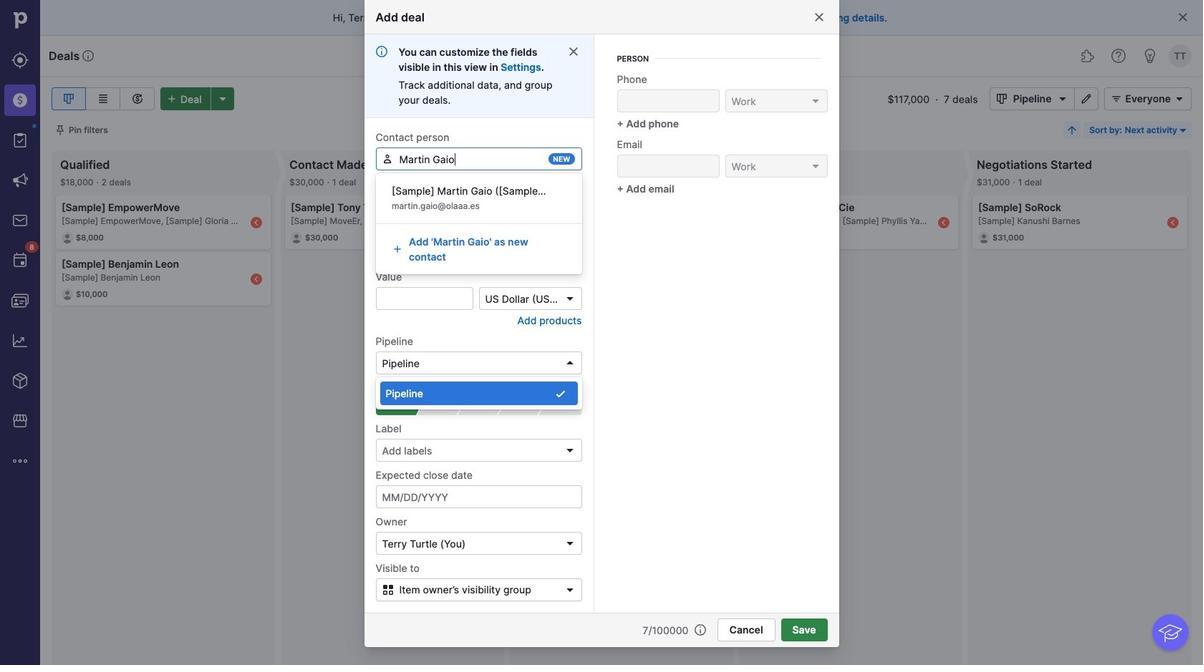 Task type: locate. For each thing, give the bounding box(es) containing it.
option
[[380, 382, 578, 405]]

quick add image
[[748, 47, 765, 64]]

menu item
[[0, 80, 40, 120]]

campaigns image
[[11, 172, 29, 189]]

None field
[[725, 90, 828, 112], [376, 148, 582, 170], [725, 155, 828, 178], [479, 287, 582, 310], [376, 352, 582, 410], [376, 532, 582, 555], [725, 90, 828, 112], [376, 148, 582, 170], [725, 155, 828, 178], [479, 287, 582, 310], [376, 352, 582, 410], [376, 532, 582, 555]]

None text field
[[376, 148, 582, 170], [376, 241, 582, 264], [376, 287, 473, 310], [376, 148, 582, 170], [376, 241, 582, 264], [376, 287, 473, 310]]

marketplace image
[[11, 413, 29, 430]]

products image
[[11, 372, 29, 390]]

list box
[[376, 378, 582, 410]]

deals image
[[11, 92, 29, 109]]

color primary image
[[1178, 11, 1189, 23], [993, 93, 1010, 105], [1055, 93, 1072, 105], [1171, 93, 1188, 105], [564, 293, 576, 304], [555, 388, 566, 399], [561, 585, 578, 596], [694, 625, 706, 636]]

contacts image
[[11, 292, 29, 309]]

pipeline image
[[60, 90, 77, 107]]

dialog
[[0, 0, 1203, 665]]

menu
[[0, 0, 40, 665]]

sales inbox image
[[11, 212, 29, 229]]

color undefined image
[[11, 252, 29, 269]]

color info image
[[376, 46, 387, 57]]

color primary image
[[568, 46, 579, 57], [1108, 93, 1126, 105], [810, 95, 821, 107], [54, 125, 66, 136], [1178, 125, 1189, 136], [381, 153, 393, 165], [810, 160, 821, 172], [392, 244, 403, 255], [564, 357, 576, 369], [564, 445, 576, 456], [564, 538, 576, 549], [379, 585, 396, 596]]

info image
[[83, 50, 94, 62]]

close image
[[813, 11, 825, 23]]

None text field
[[617, 90, 720, 112], [617, 155, 720, 178], [617, 90, 720, 112], [617, 155, 720, 178]]



Task type: vqa. For each thing, say whether or not it's contained in the screenshot.
add lead element
no



Task type: describe. For each thing, give the bounding box(es) containing it.
list image
[[94, 90, 111, 107]]

more image
[[11, 453, 29, 470]]

color undefined image
[[11, 132, 29, 149]]

home image
[[9, 9, 31, 31]]

change order image
[[1067, 125, 1078, 136]]

negotiations started element
[[537, 398, 582, 415]]

MM/DD/YYYY text field
[[376, 486, 582, 509]]

add deal element
[[160, 87, 234, 110]]

knowledge center bot, also known as kc bot is an onboarding assistant that allows you to see the list of onboarding items in one place for quick and easy reference. this improves your in-app experience. image
[[1153, 615, 1189, 651]]

color primary inverted image
[[163, 93, 181, 105]]

Search Pipedrive field
[[473, 42, 731, 70]]

leads image
[[11, 52, 29, 69]]

add deal options image
[[214, 93, 231, 105]]

sales assistant image
[[1142, 47, 1159, 64]]

quick help image
[[1110, 47, 1128, 64]]

edit pipeline image
[[1078, 93, 1096, 105]]

forecast image
[[129, 90, 146, 107]]

insights image
[[11, 332, 29, 350]]



